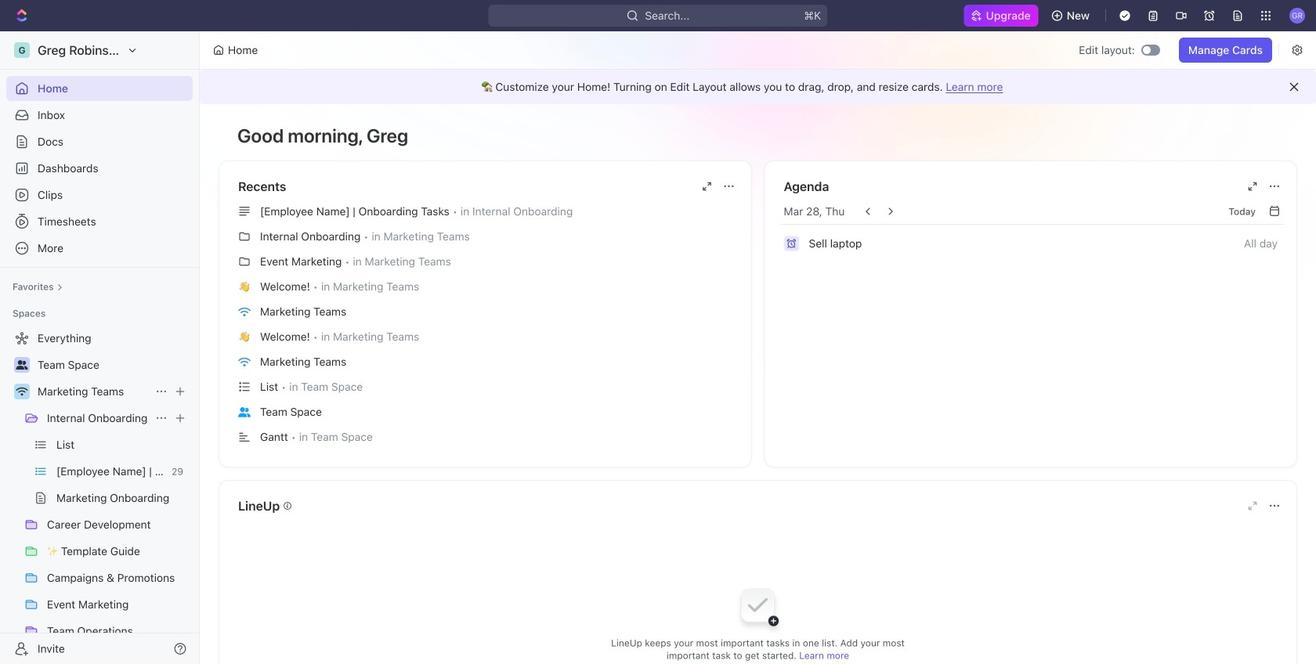 Task type: vqa. For each thing, say whether or not it's contained in the screenshot.
'User Group' Image to the left
no



Task type: locate. For each thing, give the bounding box(es) containing it.
wifi image
[[238, 307, 251, 317], [238, 357, 251, 367]]

1 vertical spatial wifi image
[[238, 357, 251, 367]]

sidebar navigation
[[0, 31, 203, 664]]

user group image
[[16, 360, 28, 370], [238, 407, 251, 417]]

0 horizontal spatial user group image
[[16, 360, 28, 370]]

alert
[[200, 70, 1316, 104]]

0 vertical spatial user group image
[[16, 360, 28, 370]]

tree
[[6, 326, 193, 664]]

0 vertical spatial wifi image
[[238, 307, 251, 317]]

2 wifi image from the top
[[238, 357, 251, 367]]

1 vertical spatial user group image
[[238, 407, 251, 417]]



Task type: describe. For each thing, give the bounding box(es) containing it.
1 wifi image from the top
[[238, 307, 251, 317]]

wifi image
[[16, 387, 28, 396]]

1 horizontal spatial user group image
[[238, 407, 251, 417]]

greg robinson's workspace, , element
[[14, 42, 30, 58]]

tree inside sidebar navigation
[[6, 326, 193, 664]]



